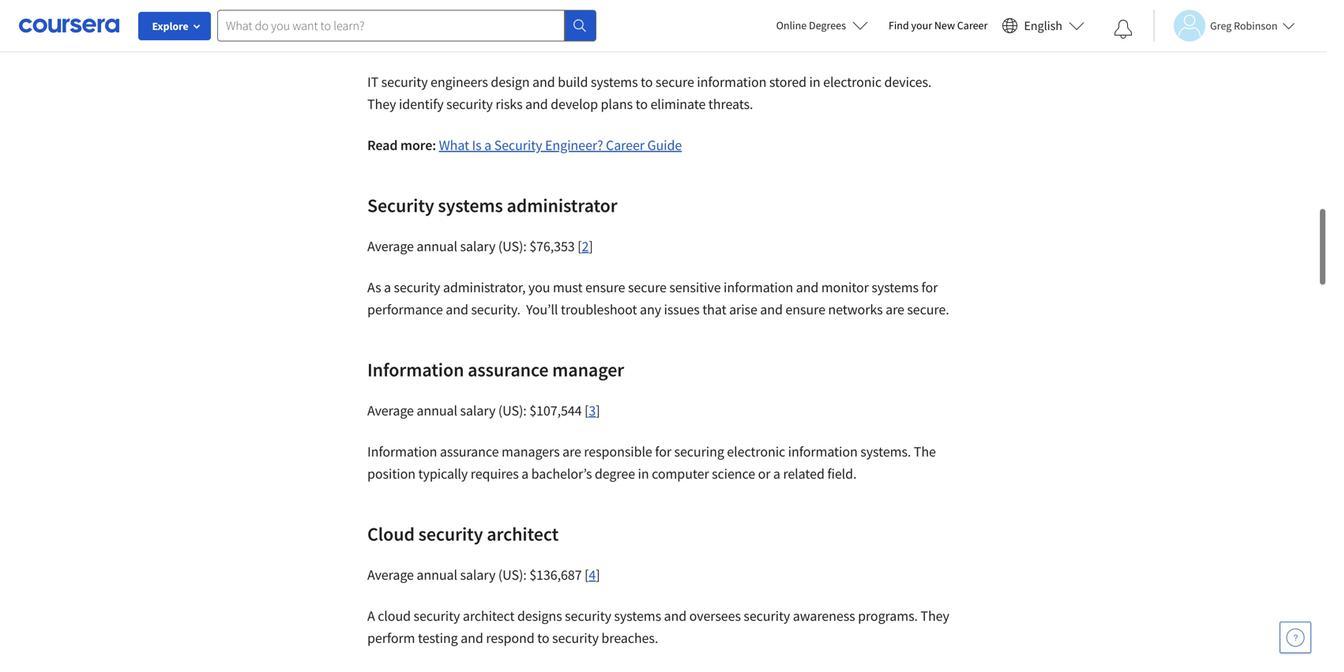 Task type: describe. For each thing, give the bounding box(es) containing it.
1 horizontal spatial security
[[494, 136, 542, 154]]

cloud
[[378, 607, 411, 625]]

$ for 136,687
[[530, 566, 537, 584]]

security up "average annual salary (us): $ 136,687 [ 4 ]"
[[418, 522, 483, 546]]

systems inside a cloud security architect designs security systems and oversees security awareness programs. they perform testing and respond to security breaches.
[[614, 607, 661, 625]]

$ for 107,544
[[530, 402, 537, 420]]

explore
[[152, 19, 188, 33]]

in inside "it security engineers design and build systems to secure information stored in electronic devices. they identify security risks and develop plans to eliminate threats."
[[810, 73, 821, 91]]

more:
[[401, 136, 436, 154]]

a
[[367, 607, 375, 625]]

information assurance managers are responsible for securing electronic information systems. the position typically requires a bachelor's degree in computer science or a related field.
[[367, 443, 936, 483]]

awareness
[[793, 607, 855, 625]]

and left 'oversees'
[[664, 607, 687, 625]]

salary for 136,687
[[460, 566, 496, 584]]

information for information assurance managers are responsible for securing electronic information systems. the position typically requires a bachelor's degree in computer science or a related field.
[[367, 443, 437, 461]]

] for 3
[[596, 402, 600, 420]]

online
[[776, 18, 807, 32]]

you
[[528, 279, 550, 296]]

threats.
[[709, 95, 753, 113]]

security inside as a security administrator, you must ensure secure sensitive information and monitor systems for performance and security.  you'll troubleshoot any issues that arise and ensure networks are secure.
[[394, 279, 440, 296]]

must
[[553, 279, 583, 296]]

average annual salary (us): $ 76,353 [ 2 ]
[[367, 237, 593, 255]]

identify
[[399, 95, 444, 113]]

greg robinson
[[1211, 19, 1278, 33]]

4 link
[[589, 566, 596, 584]]

your
[[911, 18, 932, 32]]

1 vertical spatial to
[[636, 95, 648, 113]]

as
[[367, 279, 381, 296]]

monitor
[[822, 279, 869, 296]]

[ for 1
[[585, 32, 589, 50]]

online degrees
[[776, 18, 846, 32]]

are inside 'information assurance managers are responsible for securing electronic information systems. the position typically requires a bachelor's degree in computer science or a related field.'
[[563, 443, 581, 461]]

a right is
[[484, 136, 492, 154]]

find
[[889, 18, 909, 32]]

average for average annual salary (us): $ 76,353 [ 2 ]
[[367, 237, 414, 255]]

systems inside as a security administrator, you must ensure secure sensitive information and monitor systems for performance and security.  you'll troubleshoot any issues that arise and ensure networks are secure.
[[872, 279, 919, 296]]

explore button
[[138, 12, 211, 40]]

2 link
[[582, 237, 589, 255]]

engineer?
[[545, 136, 603, 154]]

read more: what is a security engineer? career guide
[[367, 136, 682, 154]]

and right arise
[[760, 301, 783, 318]]

it
[[367, 73, 379, 91]]

and left build
[[533, 73, 555, 91]]

breaches.
[[602, 629, 658, 647]]

0 vertical spatial to
[[641, 73, 653, 91]]

securing
[[674, 443, 724, 461]]

salary for 107,544
[[460, 402, 496, 420]]

cloud security architect
[[367, 522, 563, 546]]

requires
[[471, 465, 519, 483]]

electronic inside "it security engineers design and build systems to secure information stored in electronic devices. they identify security risks and develop plans to eliminate threats."
[[823, 73, 882, 91]]

information for and
[[724, 279, 793, 296]]

1 vertical spatial career
[[606, 136, 645, 154]]

] for 4
[[596, 566, 600, 584]]

managers
[[502, 443, 560, 461]]

information inside 'information assurance managers are responsible for securing electronic information systems. the position typically requires a bachelor's degree in computer science or a related field.'
[[788, 443, 858, 461]]

0 vertical spatial career
[[958, 18, 988, 32]]

issues
[[664, 301, 700, 318]]

performance
[[367, 301, 443, 318]]

it security engineers design and build systems to secure information stored in electronic devices. they identify security risks and develop plans to eliminate threats.
[[367, 73, 932, 113]]

is
[[472, 136, 482, 154]]

electronic inside 'information assurance managers are responsible for securing electronic information systems. the position typically requires a bachelor's degree in computer science or a related field.'
[[727, 443, 786, 461]]

(us): for 107,544
[[498, 402, 527, 420]]

degrees
[[809, 18, 846, 32]]

perform
[[367, 629, 415, 647]]

annual for average annual salary (us): $ 108,822 [ 1 ]
[[417, 32, 457, 50]]

show notifications image
[[1114, 20, 1133, 39]]

administrator
[[507, 194, 618, 217]]

plans
[[601, 95, 633, 113]]

(us): for 76,353
[[498, 237, 527, 255]]

secure inside as a security administrator, you must ensure secure sensitive information and monitor systems for performance and security.  you'll troubleshoot any issues that arise and ensure networks are secure.
[[628, 279, 667, 296]]

devices.
[[885, 73, 932, 91]]

or
[[758, 465, 771, 483]]

(us): for 108,822
[[498, 32, 527, 50]]

average annual salary (us): $ 136,687 [ 4 ]
[[367, 566, 600, 584]]

annual for average annual salary (us): $ 136,687 [ 4 ]
[[417, 566, 457, 584]]

] for 1
[[596, 32, 600, 50]]

secure.
[[907, 301, 949, 318]]

you'll
[[526, 301, 558, 318]]

a right or
[[773, 465, 781, 483]]

for inside 'information assurance managers are responsible for securing electronic information systems. the position typically requires a bachelor's degree in computer science or a related field.'
[[655, 443, 672, 461]]

1 link
[[589, 32, 596, 50]]

annual for average annual salary (us): $ 107,544 [ 3 ]
[[417, 402, 457, 420]]

related
[[783, 465, 825, 483]]

programs.
[[858, 607, 918, 625]]

design
[[491, 73, 530, 91]]

manager
[[552, 358, 624, 382]]

security systems administrator
[[367, 194, 618, 217]]

annual for average annual salary (us): $ 76,353 [ 2 ]
[[417, 237, 457, 255]]

security down 'designs'
[[552, 629, 599, 647]]

they inside a cloud security architect designs security systems and oversees security awareness programs. they perform testing and respond to security breaches.
[[921, 607, 950, 625]]

new
[[935, 18, 955, 32]]

that
[[703, 301, 727, 318]]

oversees
[[690, 607, 741, 625]]

sensitive
[[670, 279, 721, 296]]

[ for 4
[[585, 566, 589, 584]]

a cloud security architect designs security systems and oversees security awareness programs. they perform testing and respond to security breaches.
[[367, 607, 950, 647]]

assurance for managers
[[440, 443, 499, 461]]

107,544
[[537, 402, 582, 420]]

information for information assurance manager
[[367, 358, 464, 382]]

average annual salary (us): $ 107,544 [ 3 ]
[[367, 402, 600, 420]]



Task type: vqa. For each thing, say whether or not it's contained in the screenshot.
designs
yes



Task type: locate. For each thing, give the bounding box(es) containing it.
information down performance
[[367, 358, 464, 382]]

0 horizontal spatial for
[[655, 443, 672, 461]]

career left guide
[[606, 136, 645, 154]]

for inside as a security administrator, you must ensure secure sensitive information and monitor systems for performance and security.  you'll troubleshoot any issues that arise and ensure networks are secure.
[[922, 279, 938, 296]]

robinson
[[1234, 19, 1278, 33]]

$ up design
[[530, 32, 537, 50]]

3 average from the top
[[367, 402, 414, 420]]

0 vertical spatial they
[[367, 95, 396, 113]]

average down the cloud at the left bottom of page
[[367, 566, 414, 584]]

computer
[[652, 465, 709, 483]]

1 horizontal spatial ensure
[[786, 301, 826, 318]]

assurance for manager
[[468, 358, 549, 382]]

they inside "it security engineers design and build systems to secure information stored in electronic devices. they identify security risks and develop plans to eliminate threats."
[[367, 95, 396, 113]]

annual down cloud security architect
[[417, 566, 457, 584]]

76,353
[[537, 237, 575, 255]]

what
[[439, 136, 469, 154]]

3 salary from the top
[[460, 402, 496, 420]]

secure up any
[[628, 279, 667, 296]]

stored
[[770, 73, 807, 91]]

the
[[914, 443, 936, 461]]

] right 108,822
[[596, 32, 600, 50]]

help center image
[[1286, 628, 1305, 647]]

1 (us): from the top
[[498, 32, 527, 50]]

as a security administrator, you must ensure secure sensitive information and monitor systems for performance and security.  you'll troubleshoot any issues that arise and ensure networks are secure.
[[367, 279, 955, 318]]

in
[[810, 73, 821, 91], [638, 465, 649, 483]]

1 vertical spatial are
[[563, 443, 581, 461]]

0 horizontal spatial in
[[638, 465, 649, 483]]

security right is
[[494, 136, 542, 154]]

salary for 108,822
[[460, 32, 496, 50]]

science
[[712, 465, 755, 483]]

None search field
[[217, 10, 597, 41]]

for up computer
[[655, 443, 672, 461]]

they down it
[[367, 95, 396, 113]]

secure up eliminate
[[656, 73, 694, 91]]

1
[[589, 32, 596, 50]]

$ up 'designs'
[[530, 566, 537, 584]]

1 horizontal spatial in
[[810, 73, 821, 91]]

typically
[[418, 465, 468, 483]]

] right 76,353
[[589, 237, 593, 255]]

]
[[596, 32, 600, 50], [589, 237, 593, 255], [596, 402, 600, 420], [596, 566, 600, 584]]

information for eliminate
[[697, 73, 767, 91]]

architect up the 136,687
[[487, 522, 559, 546]]

in right degree
[[638, 465, 649, 483]]

0 vertical spatial electronic
[[823, 73, 882, 91]]

build
[[558, 73, 588, 91]]

0 horizontal spatial career
[[606, 136, 645, 154]]

assurance up the average annual salary (us): $ 107,544 [ 3 ]
[[468, 358, 549, 382]]

salary
[[460, 32, 496, 50], [460, 237, 496, 255], [460, 402, 496, 420], [460, 566, 496, 584]]

(us): left 76,353
[[498, 237, 527, 255]]

(us): left the 136,687
[[498, 566, 527, 584]]

0 vertical spatial secure
[[656, 73, 694, 91]]

[ right 108,822
[[585, 32, 589, 50]]

salary down cloud security architect
[[460, 566, 496, 584]]

2 vertical spatial to
[[537, 629, 550, 647]]

information inside "it security engineers design and build systems to secure information stored in electronic devices. they identify security risks and develop plans to eliminate threats."
[[697, 73, 767, 91]]

1 horizontal spatial are
[[886, 301, 905, 318]]

online degrees button
[[764, 8, 881, 43]]

information assurance manager
[[367, 358, 624, 382]]

2
[[582, 237, 589, 255]]

average up as
[[367, 237, 414, 255]]

1 vertical spatial in
[[638, 465, 649, 483]]

information up position
[[367, 443, 437, 461]]

career
[[958, 18, 988, 32], [606, 136, 645, 154]]

to
[[641, 73, 653, 91], [636, 95, 648, 113], [537, 629, 550, 647]]

4
[[589, 566, 596, 584]]

1 horizontal spatial for
[[922, 279, 938, 296]]

a
[[484, 136, 492, 154], [384, 279, 391, 296], [522, 465, 529, 483], [773, 465, 781, 483]]

2 average from the top
[[367, 237, 414, 255]]

information up threats.
[[697, 73, 767, 91]]

1 vertical spatial security
[[367, 194, 434, 217]]

$ up managers in the bottom left of the page
[[530, 402, 537, 420]]

1 vertical spatial ensure
[[786, 301, 826, 318]]

0 vertical spatial ensure
[[585, 279, 625, 296]]

0 vertical spatial information
[[697, 73, 767, 91]]

responsible
[[584, 443, 652, 461]]

and right "risks"
[[525, 95, 548, 113]]

architect inside a cloud security architect designs security systems and oversees security awareness programs. they perform testing and respond to security breaches.
[[463, 607, 515, 625]]

[ right the 136,687
[[585, 566, 589, 584]]

security up performance
[[394, 279, 440, 296]]

electronic left devices.
[[823, 73, 882, 91]]

security up identify
[[381, 73, 428, 91]]

4 salary from the top
[[460, 566, 496, 584]]

career right new
[[958, 18, 988, 32]]

0 vertical spatial for
[[922, 279, 938, 296]]

coursera image
[[19, 13, 119, 38]]

1 horizontal spatial they
[[921, 607, 950, 625]]

for up secure.
[[922, 279, 938, 296]]

0 vertical spatial architect
[[487, 522, 559, 546]]

to down 'designs'
[[537, 629, 550, 647]]

risks
[[496, 95, 523, 113]]

$
[[530, 32, 537, 50], [530, 237, 537, 255], [530, 402, 537, 420], [530, 566, 537, 584]]

in right stored
[[810, 73, 821, 91]]

to right plans
[[636, 95, 648, 113]]

(us): for 136,687
[[498, 566, 527, 584]]

salary for 76,353
[[460, 237, 496, 255]]

2 (us): from the top
[[498, 237, 527, 255]]

annual up the administrator,
[[417, 237, 457, 255]]

4 average from the top
[[367, 566, 414, 584]]

any
[[640, 301, 661, 318]]

architect up respond
[[463, 607, 515, 625]]

systems up plans
[[591, 73, 638, 91]]

ensure up troubleshoot
[[585, 279, 625, 296]]

security up testing at the left bottom of the page
[[414, 607, 460, 625]]

information up related
[[788, 443, 858, 461]]

0 vertical spatial security
[[494, 136, 542, 154]]

networks
[[828, 301, 883, 318]]

electronic up or
[[727, 443, 786, 461]]

$ for 108,822
[[530, 32, 537, 50]]

read
[[367, 136, 398, 154]]

what is a security engineer? career guide link
[[439, 136, 682, 154]]

0 vertical spatial information
[[367, 358, 464, 382]]

1 vertical spatial they
[[921, 607, 950, 625]]

they
[[367, 95, 396, 113], [921, 607, 950, 625]]

1 average from the top
[[367, 32, 414, 50]]

average for average annual salary (us): $ 108,822 [ 1 ]
[[367, 32, 414, 50]]

systems.
[[861, 443, 911, 461]]

1 horizontal spatial career
[[958, 18, 988, 32]]

[ right the 107,544
[[585, 402, 589, 420]]

] right the 107,544
[[596, 402, 600, 420]]

secure inside "it security engineers design and build systems to secure information stored in electronic devices. they identify security risks and develop plans to eliminate threats."
[[656, 73, 694, 91]]

4 $ from the top
[[530, 566, 537, 584]]

0 horizontal spatial they
[[367, 95, 396, 113]]

] for 2
[[589, 237, 593, 255]]

1 vertical spatial assurance
[[440, 443, 499, 461]]

cloud
[[367, 522, 415, 546]]

3 $ from the top
[[530, 402, 537, 420]]

[ for 2
[[578, 237, 582, 255]]

systems up secure.
[[872, 279, 919, 296]]

information
[[367, 358, 464, 382], [367, 443, 437, 461]]

engineers
[[431, 73, 488, 91]]

security down engineers
[[446, 95, 493, 113]]

english button
[[996, 0, 1091, 51]]

ensure down monitor
[[786, 301, 826, 318]]

a right as
[[384, 279, 391, 296]]

troubleshoot
[[561, 301, 637, 318]]

are
[[886, 301, 905, 318], [563, 443, 581, 461]]

1 $ from the top
[[530, 32, 537, 50]]

1 information from the top
[[367, 358, 464, 382]]

average up it
[[367, 32, 414, 50]]

security down 4
[[565, 607, 611, 625]]

(us): down information assurance manager
[[498, 402, 527, 420]]

systems up breaches. in the bottom of the page
[[614, 607, 661, 625]]

find your new career link
[[881, 16, 996, 36]]

average for average annual salary (us): $ 107,544 [ 3 ]
[[367, 402, 414, 420]]

average for average annual salary (us): $ 136,687 [ 4 ]
[[367, 566, 414, 584]]

$ for 76,353
[[530, 237, 537, 255]]

systems inside "it security engineers design and build systems to secure information stored in electronic devices. they identify security risks and develop plans to eliminate threats."
[[591, 73, 638, 91]]

108,822
[[537, 32, 582, 50]]

information inside 'information assurance managers are responsible for securing electronic information systems. the position typically requires a bachelor's degree in computer science or a related field.'
[[367, 443, 437, 461]]

respond
[[486, 629, 535, 647]]

arise
[[729, 301, 758, 318]]

annual up engineers
[[417, 32, 457, 50]]

a down managers in the bottom left of the page
[[522, 465, 529, 483]]

greg
[[1211, 19, 1232, 33]]

eliminate
[[651, 95, 706, 113]]

systems
[[591, 73, 638, 91], [438, 194, 503, 217], [872, 279, 919, 296], [614, 607, 661, 625]]

field.
[[828, 465, 857, 483]]

0 vertical spatial assurance
[[468, 358, 549, 382]]

are left secure.
[[886, 301, 905, 318]]

assurance up requires
[[440, 443, 499, 461]]

security
[[381, 73, 428, 91], [446, 95, 493, 113], [394, 279, 440, 296], [418, 522, 483, 546], [414, 607, 460, 625], [565, 607, 611, 625], [744, 607, 790, 625], [552, 629, 599, 647]]

1 vertical spatial electronic
[[727, 443, 786, 461]]

average up position
[[367, 402, 414, 420]]

2 annual from the top
[[417, 237, 457, 255]]

electronic
[[823, 73, 882, 91], [727, 443, 786, 461]]

1 vertical spatial information
[[367, 443, 437, 461]]

0 horizontal spatial security
[[367, 194, 434, 217]]

0 horizontal spatial ensure
[[585, 279, 625, 296]]

1 vertical spatial information
[[724, 279, 793, 296]]

a inside as a security administrator, you must ensure secure sensitive information and monitor systems for performance and security.  you'll troubleshoot any issues that arise and ensure networks are secure.
[[384, 279, 391, 296]]

2 salary from the top
[[460, 237, 496, 255]]

to inside a cloud security architect designs security systems and oversees security awareness programs. they perform testing and respond to security breaches.
[[537, 629, 550, 647]]

designs
[[517, 607, 562, 625]]

annual up "typically"
[[417, 402, 457, 420]]

0 vertical spatial in
[[810, 73, 821, 91]]

0 horizontal spatial electronic
[[727, 443, 786, 461]]

degree
[[595, 465, 635, 483]]

136,687
[[537, 566, 582, 584]]

0 vertical spatial are
[[886, 301, 905, 318]]

3 link
[[589, 402, 596, 420]]

salary up engineers
[[460, 32, 496, 50]]

1 vertical spatial secure
[[628, 279, 667, 296]]

security down more:
[[367, 194, 434, 217]]

1 horizontal spatial electronic
[[823, 73, 882, 91]]

develop
[[551, 95, 598, 113]]

] right the 136,687
[[596, 566, 600, 584]]

[ right 76,353
[[578, 237, 582, 255]]

information
[[697, 73, 767, 91], [724, 279, 793, 296], [788, 443, 858, 461]]

1 annual from the top
[[417, 32, 457, 50]]

[ for 3
[[585, 402, 589, 420]]

find your new career
[[889, 18, 988, 32]]

salary up the administrator,
[[460, 237, 496, 255]]

to up eliminate
[[641, 73, 653, 91]]

security right 'oversees'
[[744, 607, 790, 625]]

2 $ from the top
[[530, 237, 537, 255]]

1 salary from the top
[[460, 32, 496, 50]]

1 vertical spatial architect
[[463, 607, 515, 625]]

are inside as a security administrator, you must ensure secure sensitive information and monitor systems for performance and security.  you'll troubleshoot any issues that arise and ensure networks are secure.
[[886, 301, 905, 318]]

and left monitor
[[796, 279, 819, 296]]

assurance
[[468, 358, 549, 382], [440, 443, 499, 461]]

0 horizontal spatial are
[[563, 443, 581, 461]]

administrator,
[[443, 279, 526, 296]]

2 information from the top
[[367, 443, 437, 461]]

annual
[[417, 32, 457, 50], [417, 237, 457, 255], [417, 402, 457, 420], [417, 566, 457, 584]]

bachelor's
[[531, 465, 592, 483]]

position
[[367, 465, 416, 483]]

are up bachelor's
[[563, 443, 581, 461]]

salary down information assurance manager
[[460, 402, 496, 420]]

english
[[1024, 18, 1063, 34]]

(us): up design
[[498, 32, 527, 50]]

1 vertical spatial for
[[655, 443, 672, 461]]

guide
[[647, 136, 682, 154]]

systems up average annual salary (us): $ 76,353 [ 2 ]
[[438, 194, 503, 217]]

$ up "you"
[[530, 237, 537, 255]]

and down the administrator,
[[446, 301, 468, 318]]

assurance inside 'information assurance managers are responsible for securing electronic information systems. the position typically requires a bachelor's degree in computer science or a related field.'
[[440, 443, 499, 461]]

information inside as a security administrator, you must ensure secure sensitive information and monitor systems for performance and security.  you'll troubleshoot any issues that arise and ensure networks are secure.
[[724, 279, 793, 296]]

4 (us): from the top
[[498, 566, 527, 584]]

information up arise
[[724, 279, 793, 296]]

4 annual from the top
[[417, 566, 457, 584]]

3
[[589, 402, 596, 420]]

What do you want to learn? text field
[[217, 10, 565, 41]]

3 annual from the top
[[417, 402, 457, 420]]

2 vertical spatial information
[[788, 443, 858, 461]]

3 (us): from the top
[[498, 402, 527, 420]]

they right programs.
[[921, 607, 950, 625]]

and right testing at the left bottom of the page
[[461, 629, 483, 647]]

in inside 'information assurance managers are responsible for securing electronic information systems. the position typically requires a bachelor's degree in computer science or a related field.'
[[638, 465, 649, 483]]

average annual salary (us): $ 108,822 [ 1 ]
[[367, 32, 600, 50]]

greg robinson button
[[1154, 10, 1295, 41]]



